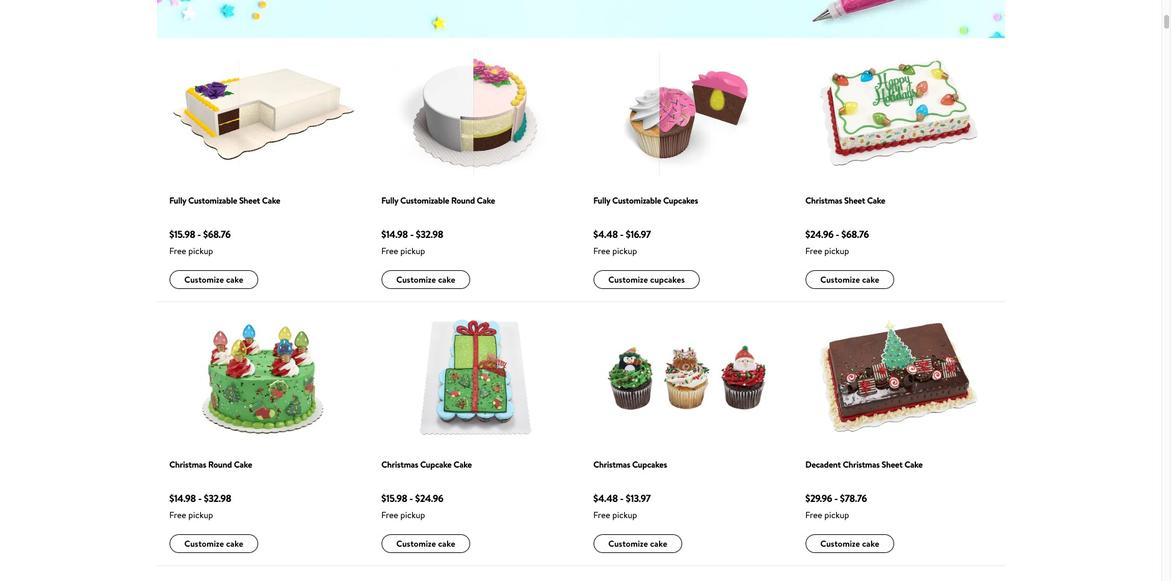 Task type: locate. For each thing, give the bounding box(es) containing it.
christmas
[[806, 195, 843, 207], [169, 459, 206, 472], [381, 459, 418, 472], [594, 459, 630, 472], [843, 459, 880, 472]]

$15.98 for $15.98 - $24.96
[[381, 492, 407, 506]]

$14.98 - $32.98 element for customizable
[[381, 227, 495, 242]]

1 $4.48 from the top
[[594, 228, 618, 241]]

0 horizontal spatial round
[[208, 459, 232, 472]]

0 vertical spatial $14.98 - $32.98 free pickup
[[381, 228, 443, 258]]

3 customizable from the left
[[612, 195, 661, 207]]

$14.98 - $32.98 element down christmas round cake
[[169, 492, 258, 507]]

pickup inside $4.48 - $13.97 free pickup
[[613, 510, 637, 522]]

$4.48 left $16.97
[[594, 228, 618, 241]]

cake for christmas sheet cake
[[862, 274, 880, 286]]

- left '$13.97'
[[620, 492, 624, 506]]

pickup inside $29.96 - $78.76 free pickup
[[825, 510, 849, 522]]

$32.98 down fully customizable round cake
[[416, 228, 443, 241]]

pickup inside $24.96 - $68.76 free pickup
[[825, 245, 849, 258]]

$4.48 left '$13.97'
[[594, 492, 618, 506]]

$24.96 - $68.76 free pickup
[[806, 228, 869, 258]]

1 horizontal spatial $14.98 - $32.98 element
[[381, 227, 495, 242]]

christmas cupcake cake image
[[381, 315, 569, 440]]

$14.98 down christmas round cake
[[169, 492, 196, 506]]

pickup down $15.98 - $68.76 element
[[188, 245, 213, 258]]

- down the fully customizable sheet cake
[[197, 228, 201, 241]]

$14.98 - $32.98 element for round
[[169, 492, 258, 507]]

$24.96
[[806, 228, 834, 241], [415, 492, 443, 506]]

$14.98 - $32.98 free pickup for customizable
[[381, 228, 443, 258]]

christmas for $14.98
[[169, 459, 206, 472]]

fully customizable sheet cake image
[[169, 55, 356, 171]]

$14.98 - $32.98 free pickup down christmas round cake
[[169, 492, 231, 522]]

$15.98 inside $15.98 - $68.76 free pickup
[[169, 228, 195, 241]]

$15.98 inside $15.98 - $24.96 free pickup
[[381, 492, 407, 506]]

1 vertical spatial $24.96
[[415, 492, 443, 506]]

0 vertical spatial $14.98 - $32.98 element
[[381, 227, 495, 242]]

0 vertical spatial $4.48
[[594, 228, 618, 241]]

1 vertical spatial $4.48
[[594, 492, 618, 506]]

$4.48 inside $4.48 - $16.97 free pickup
[[594, 228, 618, 241]]

customize cake for decadent christmas sheet cake
[[821, 538, 880, 550]]

$24.96 down christmas sheet cake
[[806, 228, 834, 241]]

- inside $29.96 - $78.76 free pickup
[[835, 492, 838, 506]]

$68.76 for $24.96 - $68.76
[[842, 228, 869, 241]]

- for christmas sheet cake
[[836, 228, 840, 241]]

1 vertical spatial $14.98 - $32.98 free pickup
[[169, 492, 231, 522]]

0 vertical spatial $15.98
[[169, 228, 195, 241]]

0 vertical spatial cupcakes
[[663, 195, 698, 207]]

0 horizontal spatial $14.98 - $32.98 element
[[169, 492, 258, 507]]

1 horizontal spatial customizable
[[400, 195, 449, 207]]

- down christmas round cake
[[198, 492, 202, 506]]

- down christmas cupcake cake
[[410, 492, 413, 506]]

pickup down christmas round cake
[[188, 510, 213, 522]]

1 vertical spatial $15.98
[[381, 492, 407, 506]]

free for fully customizable cupcakes
[[594, 245, 611, 258]]

- inside $4.48 - $16.97 free pickup
[[620, 228, 624, 241]]

- for christmas cupcakes
[[620, 492, 624, 506]]

sheet up $15.98 - $68.76 element
[[239, 195, 260, 207]]

cupcakes
[[663, 195, 698, 207], [632, 459, 667, 472]]

3 fully from the left
[[594, 195, 610, 207]]

pickup for christmas round cake
[[188, 510, 213, 522]]

$29.96 - $78.76 element
[[806, 492, 923, 507]]

christmas round cake image
[[169, 316, 356, 439]]

0 horizontal spatial sheet
[[239, 195, 260, 207]]

- down fully customizable round cake
[[410, 228, 414, 241]]

$68.76 inside $15.98 - $68.76 free pickup
[[203, 228, 231, 241]]

- left $16.97
[[620, 228, 624, 241]]

2 customizable from the left
[[400, 195, 449, 207]]

sheet
[[239, 195, 260, 207], [844, 195, 865, 207], [882, 459, 903, 472]]

1 horizontal spatial $24.96
[[806, 228, 834, 241]]

0 horizontal spatial $14.98 - $32.98 free pickup
[[169, 492, 231, 522]]

$4.48 - $16.97 element
[[594, 227, 700, 242]]

fully
[[169, 195, 186, 207], [381, 195, 398, 207], [594, 195, 610, 207]]

0 horizontal spatial $24.96
[[415, 492, 443, 506]]

free for fully customizable round cake
[[381, 245, 398, 258]]

customize for fully customizable round cake
[[396, 274, 436, 286]]

$4.48 for $4.48 - $16.97
[[594, 228, 618, 241]]

pickup down $15.98 - $24.96 element
[[401, 510, 425, 522]]

- right $29.96
[[835, 492, 838, 506]]

$14.98 - $32.98 free pickup
[[381, 228, 443, 258], [169, 492, 231, 522]]

decadent christmas sheet cake
[[806, 459, 923, 472]]

$68.76 down christmas sheet cake
[[842, 228, 869, 241]]

1 $68.76 from the left
[[203, 228, 231, 241]]

cake for fully customizable sheet cake
[[226, 274, 243, 286]]

cake
[[226, 274, 243, 286], [438, 274, 455, 286], [862, 274, 880, 286], [226, 538, 243, 550], [438, 538, 455, 550], [650, 538, 668, 550], [862, 538, 880, 550]]

$24.96 down christmas cupcake cake
[[415, 492, 443, 506]]

customizable for $32.98
[[400, 195, 449, 207]]

$4.48 inside $4.48 - $13.97 free pickup
[[594, 492, 618, 506]]

pickup down $16.97
[[613, 245, 637, 258]]

cake for decadent christmas sheet cake
[[862, 538, 880, 550]]

$32.98
[[416, 228, 443, 241], [204, 492, 231, 506]]

fully customizable round cake
[[381, 195, 495, 207]]

pickup inside $4.48 - $16.97 free pickup
[[613, 245, 637, 258]]

2 $4.48 from the top
[[594, 492, 618, 506]]

1 vertical spatial $32.98
[[204, 492, 231, 506]]

customizable for $16.97
[[612, 195, 661, 207]]

free inside $15.98 - $68.76 free pickup
[[169, 245, 186, 258]]

$15.98 down christmas cupcake cake
[[381, 492, 407, 506]]

customize cake for christmas sheet cake
[[821, 274, 880, 286]]

1 vertical spatial $14.98 - $32.98 element
[[169, 492, 258, 507]]

1 horizontal spatial $68.76
[[842, 228, 869, 241]]

$14.98 - $32.98 element down fully customizable round cake
[[381, 227, 495, 242]]

customizable
[[188, 195, 237, 207], [400, 195, 449, 207], [612, 195, 661, 207]]

- inside $24.96 - $68.76 free pickup
[[836, 228, 840, 241]]

- inside $4.48 - $13.97 free pickup
[[620, 492, 624, 506]]

2 horizontal spatial fully
[[594, 195, 610, 207]]

pickup down fully customizable round cake
[[401, 245, 425, 258]]

2 fully from the left
[[381, 195, 398, 207]]

$4.48 - $16.97 free pickup
[[594, 228, 651, 258]]

sheet up $29.96 - $78.76 element
[[882, 459, 903, 472]]

pickup down $4.48 - $13.97 element
[[613, 510, 637, 522]]

fully customizable cupcakes image
[[594, 51, 781, 175]]

2 horizontal spatial sheet
[[882, 459, 903, 472]]

0 horizontal spatial $32.98
[[204, 492, 231, 506]]

0 horizontal spatial $14.98
[[169, 492, 196, 506]]

customizable for $68.76
[[188, 195, 237, 207]]

0 vertical spatial $14.98
[[381, 228, 408, 241]]

- inside $15.98 - $24.96 free pickup
[[410, 492, 413, 506]]

pickup for christmas cupcake cake
[[401, 510, 425, 522]]

1 customizable from the left
[[188, 195, 237, 207]]

pickup inside $15.98 - $24.96 free pickup
[[401, 510, 425, 522]]

customize cake
[[184, 274, 243, 286], [396, 274, 455, 286], [821, 274, 880, 286], [184, 538, 243, 550], [396, 538, 455, 550], [609, 538, 668, 550], [821, 538, 880, 550]]

$15.98 - $68.76 free pickup
[[169, 228, 231, 258]]

$24.96 inside $24.96 - $68.76 free pickup
[[806, 228, 834, 241]]

- for christmas cupcake cake
[[410, 492, 413, 506]]

pickup down $24.96 - $68.76 element on the right of page
[[825, 245, 849, 258]]

2 horizontal spatial customizable
[[612, 195, 661, 207]]

pickup for fully customizable round cake
[[401, 245, 425, 258]]

$14.98 for fully
[[381, 228, 408, 241]]

cupcake
[[420, 459, 452, 472]]

fully for $14.98 - $32.98
[[381, 195, 398, 207]]

cake for christmas cupcake cake
[[438, 538, 455, 550]]

pickup inside $15.98 - $68.76 free pickup
[[188, 245, 213, 258]]

$68.76 down the fully customizable sheet cake
[[203, 228, 231, 241]]

customize cake for christmas round cake
[[184, 538, 243, 550]]

$32.98 down christmas round cake
[[204, 492, 231, 506]]

customize for fully customizable cupcakes
[[609, 274, 648, 286]]

pickup down $78.76
[[825, 510, 849, 522]]

0 vertical spatial $24.96
[[806, 228, 834, 241]]

1 horizontal spatial $15.98
[[381, 492, 407, 506]]

free inside $29.96 - $78.76 free pickup
[[806, 510, 823, 522]]

pickup
[[188, 245, 213, 258], [401, 245, 425, 258], [613, 245, 637, 258], [825, 245, 849, 258], [188, 510, 213, 522], [401, 510, 425, 522], [613, 510, 637, 522], [825, 510, 849, 522]]

$14.98 down fully customizable round cake
[[381, 228, 408, 241]]

sheet up $24.96 - $68.76 element on the right of page
[[844, 195, 865, 207]]

- for fully customizable cupcakes
[[620, 228, 624, 241]]

free inside $24.96 - $68.76 free pickup
[[806, 245, 823, 258]]

0 vertical spatial $32.98
[[416, 228, 443, 241]]

- inside $15.98 - $68.76 free pickup
[[197, 228, 201, 241]]

fully for $15.98 - $68.76
[[169, 195, 186, 207]]

$68.76
[[203, 228, 231, 241], [842, 228, 869, 241]]

christmas for $24.96
[[806, 195, 843, 207]]

cake
[[262, 195, 280, 207], [477, 195, 495, 207], [867, 195, 886, 207], [234, 459, 252, 472], [454, 459, 472, 472], [905, 459, 923, 472]]

free inside $15.98 - $24.96 free pickup
[[381, 510, 398, 522]]

decadent
[[806, 459, 841, 472]]

$15.98 down the fully customizable sheet cake
[[169, 228, 195, 241]]

customize for decadent christmas sheet cake
[[821, 538, 860, 550]]

free inside $4.48 - $16.97 free pickup
[[594, 245, 611, 258]]

$14.98 - $32.98 free pickup down fully customizable round cake
[[381, 228, 443, 258]]

-
[[197, 228, 201, 241], [410, 228, 414, 241], [620, 228, 624, 241], [836, 228, 840, 241], [198, 492, 202, 506], [410, 492, 413, 506], [620, 492, 624, 506], [835, 492, 838, 506]]

$24.96 inside $15.98 - $24.96 free pickup
[[415, 492, 443, 506]]

1 horizontal spatial $32.98
[[416, 228, 443, 241]]

customize for christmas cupcakes
[[609, 538, 648, 550]]

0 horizontal spatial $68.76
[[203, 228, 231, 241]]

free
[[169, 245, 186, 258], [381, 245, 398, 258], [594, 245, 611, 258], [806, 245, 823, 258], [169, 510, 186, 522], [381, 510, 398, 522], [594, 510, 611, 522], [806, 510, 823, 522]]

$14.98 - $32.98 element
[[381, 227, 495, 242], [169, 492, 258, 507]]

$68.76 inside $24.96 - $68.76 free pickup
[[842, 228, 869, 241]]

$14.98
[[381, 228, 408, 241], [169, 492, 196, 506]]

$4.48
[[594, 228, 618, 241], [594, 492, 618, 506]]

1 horizontal spatial $14.98 - $32.98 free pickup
[[381, 228, 443, 258]]

1 vertical spatial $14.98
[[169, 492, 196, 506]]

decadent christmas sheet cake image
[[806, 315, 993, 440]]

cupcakes up $4.48 - $16.97 element
[[663, 195, 698, 207]]

2 $68.76 from the left
[[842, 228, 869, 241]]

1 fully from the left
[[169, 195, 186, 207]]

0 horizontal spatial fully
[[169, 195, 186, 207]]

round
[[451, 195, 475, 207], [208, 459, 232, 472]]

- for fully customizable round cake
[[410, 228, 414, 241]]

- down christmas sheet cake
[[836, 228, 840, 241]]

cupcakes up '$13.97'
[[632, 459, 667, 472]]

- for decadent christmas sheet cake
[[835, 492, 838, 506]]

1 horizontal spatial $14.98
[[381, 228, 408, 241]]

christmas round cake
[[169, 459, 252, 472]]

0 horizontal spatial customizable
[[188, 195, 237, 207]]

0 vertical spatial round
[[451, 195, 475, 207]]

customize
[[184, 274, 224, 286], [396, 274, 436, 286], [609, 274, 648, 286], [821, 274, 860, 286], [184, 538, 224, 550], [396, 538, 436, 550], [609, 538, 648, 550], [821, 538, 860, 550]]

$15.98
[[169, 228, 195, 241], [381, 492, 407, 506]]

free inside $4.48 - $13.97 free pickup
[[594, 510, 611, 522]]

cake for fully customizable round cake
[[438, 274, 455, 286]]

pickup for christmas sheet cake
[[825, 245, 849, 258]]

1 horizontal spatial fully
[[381, 195, 398, 207]]

0 horizontal spatial $15.98
[[169, 228, 195, 241]]

christmas for $4.48
[[594, 459, 630, 472]]



Task type: describe. For each thing, give the bounding box(es) containing it.
customize cake for fully customizable sheet cake
[[184, 274, 243, 286]]

free for fully customizable sheet cake
[[169, 245, 186, 258]]

free for christmas cupcakes
[[594, 510, 611, 522]]

pickup for christmas cupcakes
[[613, 510, 637, 522]]

$32.98 for round
[[204, 492, 231, 506]]

christmas cupcakes image
[[594, 315, 781, 440]]

christmas sheet cake image
[[806, 51, 993, 175]]

pickup for fully customizable sheet cake
[[188, 245, 213, 258]]

customize cake for fully customizable round cake
[[396, 274, 455, 286]]

customize for christmas sheet cake
[[821, 274, 860, 286]]

cake for christmas round cake
[[226, 538, 243, 550]]

$24.96 - $68.76 element
[[806, 227, 895, 242]]

$32.98 for customizable
[[416, 228, 443, 241]]

1 vertical spatial round
[[208, 459, 232, 472]]

$14.98 - $32.98 free pickup for round
[[169, 492, 231, 522]]

$29.96
[[806, 492, 832, 506]]

free for christmas round cake
[[169, 510, 186, 522]]

1 horizontal spatial sheet
[[844, 195, 865, 207]]

free for decadent christmas sheet cake
[[806, 510, 823, 522]]

$16.97
[[626, 228, 651, 241]]

$13.97
[[626, 492, 651, 506]]

sheet for $29.96 - $78.76
[[882, 459, 903, 472]]

customize for christmas round cake
[[184, 538, 224, 550]]

$15.98 - $68.76 element
[[169, 227, 280, 242]]

$68.76 for $15.98 - $68.76
[[203, 228, 231, 241]]

cake for christmas cupcakes
[[650, 538, 668, 550]]

$15.98 - $24.96 element
[[381, 492, 472, 507]]

fully customizable sheet cake
[[169, 195, 280, 207]]

$4.48 - $13.97 free pickup
[[594, 492, 651, 522]]

pickup for fully customizable cupcakes
[[613, 245, 637, 258]]

$29.96 - $78.76 free pickup
[[806, 492, 867, 522]]

$15.98 - $24.96 free pickup
[[381, 492, 443, 522]]

1 vertical spatial cupcakes
[[632, 459, 667, 472]]

christmas cupcakes
[[594, 459, 667, 472]]

customize cupcakes
[[609, 274, 685, 286]]

$4.48 - $13.97 element
[[594, 492, 683, 507]]

christmas sheet cake
[[806, 195, 886, 207]]

pickup for decadent christmas sheet cake
[[825, 510, 849, 522]]

christmas for $15.98
[[381, 459, 418, 472]]

fully customizable round cake image
[[381, 51, 569, 175]]

free for christmas sheet cake
[[806, 245, 823, 258]]

cupcakes
[[650, 274, 685, 286]]

$78.76
[[840, 492, 867, 506]]

customize for fully customizable sheet cake
[[184, 274, 224, 286]]

sheet for $15.98 - $68.76
[[239, 195, 260, 207]]

customize cake for christmas cupcakes
[[609, 538, 668, 550]]

customize for christmas cupcake cake
[[396, 538, 436, 550]]

fully for $4.48 - $16.97
[[594, 195, 610, 207]]

1 horizontal spatial round
[[451, 195, 475, 207]]

$4.48 for $4.48 - $13.97
[[594, 492, 618, 506]]

christmas cupcake cake
[[381, 459, 472, 472]]

$15.98 for $15.98 - $68.76
[[169, 228, 195, 241]]

- for christmas round cake
[[198, 492, 202, 506]]

$14.98 for christmas
[[169, 492, 196, 506]]

- for fully customizable sheet cake
[[197, 228, 201, 241]]

free for christmas cupcake cake
[[381, 510, 398, 522]]

fully customizable cupcakes
[[594, 195, 698, 207]]

customize cake for christmas cupcake cake
[[396, 538, 455, 550]]



Task type: vqa. For each thing, say whether or not it's contained in the screenshot.


